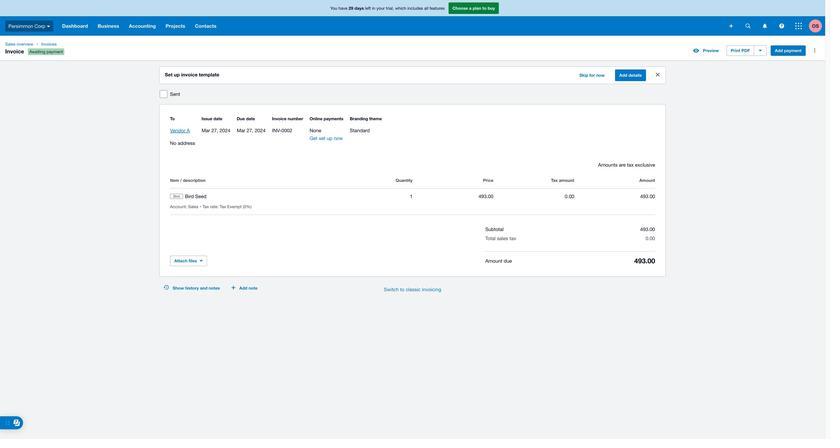 Task type: locate. For each thing, give the bounding box(es) containing it.
banner
[[0, 0, 826, 36]]

2 horizontal spatial svg image
[[780, 24, 785, 28]]

2 horizontal spatial svg image
[[796, 23, 803, 29]]

column header
[[170, 177, 332, 184], [332, 177, 413, 184], [413, 177, 494, 184], [494, 177, 575, 184], [575, 177, 656, 184]]

cell
[[170, 192, 332, 200], [332, 192, 413, 200], [413, 192, 494, 200], [494, 192, 575, 200], [575, 192, 656, 200]]

svg image
[[746, 24, 751, 28], [780, 24, 785, 28], [47, 26, 50, 27]]

5 column header from the left
[[575, 177, 656, 184]]

svg image
[[796, 23, 803, 29], [764, 24, 768, 28], [730, 24, 734, 28]]

3 cell from the left
[[413, 192, 494, 200]]

row
[[170, 177, 656, 188], [170, 189, 656, 215]]

0 horizontal spatial svg image
[[47, 26, 50, 27]]

1 cell from the left
[[170, 192, 332, 200]]

2 row from the top
[[170, 189, 656, 215]]

0 vertical spatial row
[[170, 177, 656, 188]]

5 cell from the left
[[575, 192, 656, 200]]

1 horizontal spatial svg image
[[764, 24, 768, 28]]

4 column header from the left
[[494, 177, 575, 184]]

1 vertical spatial row
[[170, 189, 656, 215]]

table
[[170, 169, 656, 215]]



Task type: vqa. For each thing, say whether or not it's contained in the screenshot.
4th Cell from the right
yes



Task type: describe. For each thing, give the bounding box(es) containing it.
2 column header from the left
[[332, 177, 413, 184]]

1 column header from the left
[[170, 177, 332, 184]]

1 row from the top
[[170, 177, 656, 188]]

1 horizontal spatial svg image
[[746, 24, 751, 28]]

3 column header from the left
[[413, 177, 494, 184]]

4 cell from the left
[[494, 192, 575, 200]]

2 cell from the left
[[332, 192, 413, 200]]

0 horizontal spatial svg image
[[730, 24, 734, 28]]

more invoice options image
[[809, 44, 822, 57]]



